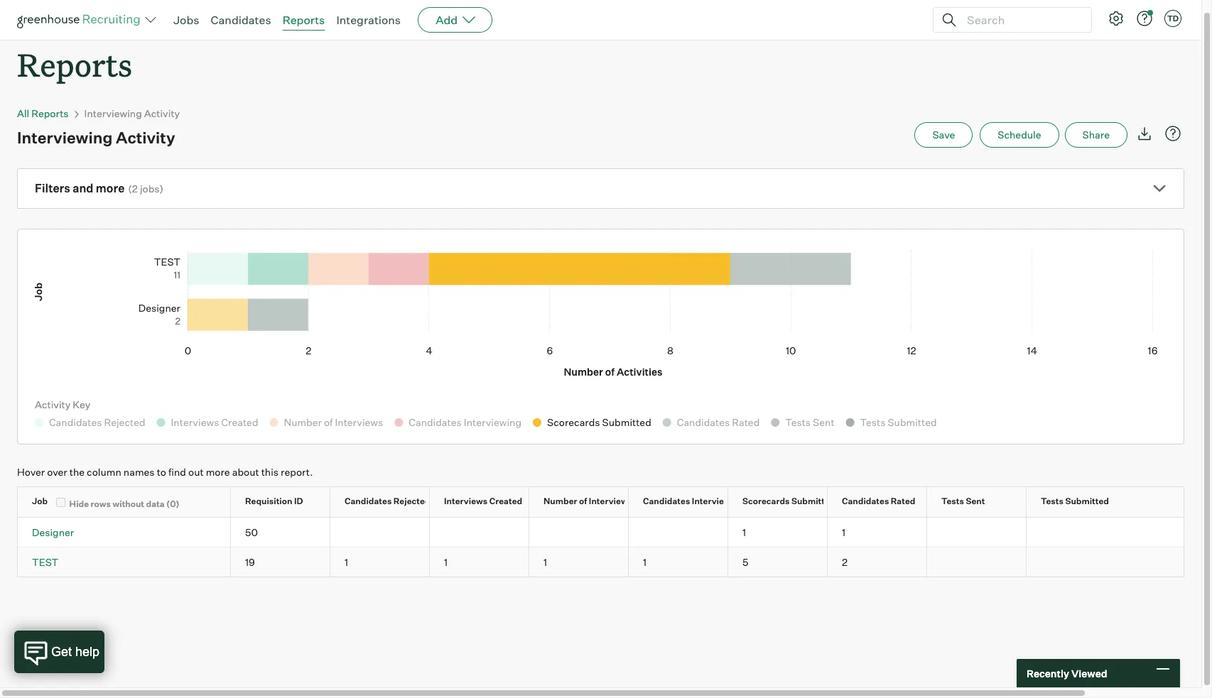 Task type: vqa. For each thing, say whether or not it's contained in the screenshot.
Hover
yes



Task type: describe. For each thing, give the bounding box(es) containing it.
filters
[[35, 181, 70, 196]]

filters and more ( 2 jobs )
[[35, 181, 163, 196]]

sent
[[966, 496, 985, 507]]

2 vertical spatial reports
[[31, 107, 69, 119]]

interviewing activity link
[[84, 107, 180, 119]]

without
[[113, 499, 144, 510]]

all
[[17, 107, 29, 119]]

row for row group containing designer
[[18, 518, 1184, 547]]

interviews inside column header
[[589, 496, 632, 507]]

report.
[[281, 466, 313, 478]]

candidates interviewing column header
[[629, 488, 744, 517]]

candidates rejected column header
[[330, 488, 442, 517]]

1 vertical spatial activity
[[116, 128, 175, 147]]

tests for tests sent
[[941, 496, 964, 507]]

submitted for scorecards submitted
[[791, 496, 835, 507]]

tests for tests submitted
[[1041, 496, 1063, 507]]

the
[[69, 466, 85, 478]]

add
[[436, 13, 458, 27]]

rejected
[[393, 496, 430, 507]]

td button
[[1162, 7, 1184, 30]]

designer link
[[32, 527, 74, 539]]

2 vertical spatial activity
[[35, 399, 71, 411]]

candidates for candidates rated
[[842, 496, 889, 507]]

2 inside row group
[[842, 556, 848, 569]]

requisition id
[[245, 496, 303, 507]]

jobs
[[140, 183, 160, 195]]

candidates rated column header
[[828, 488, 939, 517]]

jobs
[[173, 13, 199, 27]]

activity key
[[35, 399, 90, 411]]

grid containing designer
[[18, 488, 1184, 577]]

requisition id column header
[[231, 488, 342, 517]]

rated
[[891, 496, 915, 507]]

jobs link
[[173, 13, 199, 27]]

job
[[32, 496, 48, 507]]

candidates for candidates
[[211, 13, 271, 27]]

candidates rated
[[842, 496, 915, 507]]

schedule
[[998, 129, 1041, 141]]

candidates link
[[211, 13, 271, 27]]

interviews created
[[444, 496, 522, 507]]

all reports
[[17, 107, 69, 119]]

hover over the column names to find out more about this report.
[[17, 466, 313, 478]]

about
[[232, 466, 259, 478]]

save and schedule this report to revisit it! element
[[915, 122, 980, 148]]

key
[[73, 399, 90, 411]]

interviewing inside column header
[[692, 496, 744, 507]]

interviews created column header
[[430, 488, 541, 517]]

candidates interviewing
[[643, 496, 744, 507]]

this
[[261, 466, 279, 478]]

tests sent column header
[[927, 488, 1039, 517]]

all reports link
[[17, 107, 69, 119]]

50
[[245, 527, 258, 539]]

greenhouse recruiting image
[[17, 11, 145, 28]]

designer
[[32, 527, 74, 539]]

1 vertical spatial interviewing
[[17, 128, 113, 147]]

recently
[[1027, 667, 1069, 680]]

tests submitted
[[1041, 496, 1109, 507]]

test link
[[32, 556, 58, 569]]

rows
[[91, 499, 111, 510]]

column header containing job
[[18, 488, 243, 517]]

0 vertical spatial reports
[[283, 13, 325, 27]]

integrations link
[[336, 13, 401, 27]]

created
[[489, 496, 522, 507]]

5
[[742, 556, 748, 569]]

hover
[[17, 466, 45, 478]]

submitted for tests submitted
[[1065, 496, 1109, 507]]

schedule button
[[980, 122, 1059, 148]]

td
[[1167, 13, 1179, 23]]

number of interviews
[[544, 496, 632, 507]]

test
[[32, 556, 58, 569]]



Task type: locate. For each thing, give the bounding box(es) containing it.
0 vertical spatial interviewing
[[84, 107, 142, 119]]

add button
[[418, 7, 492, 33]]

activity
[[144, 107, 180, 119], [116, 128, 175, 147], [35, 399, 71, 411]]

to
[[157, 466, 166, 478]]

reports right candidates link
[[283, 13, 325, 27]]

1
[[742, 527, 746, 539], [842, 527, 846, 539], [345, 556, 348, 569], [444, 556, 448, 569], [544, 556, 547, 569], [643, 556, 647, 569]]

candidates for candidates rejected
[[345, 496, 392, 507]]

interviewing
[[84, 107, 142, 119], [17, 128, 113, 147], [692, 496, 744, 507]]

faq image
[[1164, 125, 1182, 142]]

submitted
[[791, 496, 835, 507], [1065, 496, 1109, 507]]

out
[[188, 466, 204, 478]]

row
[[18, 488, 1184, 517], [18, 518, 1184, 547], [18, 548, 1184, 577]]

1 vertical spatial reports
[[17, 43, 132, 85]]

2 inside "filters and more ( 2 jobs )"
[[132, 183, 138, 195]]

(0)
[[166, 499, 180, 510]]

reports
[[283, 13, 325, 27], [17, 43, 132, 85], [31, 107, 69, 119]]

1 row group from the top
[[18, 518, 1184, 548]]

find
[[168, 466, 186, 478]]

row for grid containing designer
[[18, 488, 1184, 517]]

row group containing designer
[[18, 518, 1184, 548]]

2 vertical spatial interviewing
[[692, 496, 744, 507]]

2 vertical spatial row
[[18, 548, 1184, 577]]

19
[[245, 556, 255, 569]]

2 down candidates rated
[[842, 556, 848, 569]]

reports down greenhouse recruiting image
[[17, 43, 132, 85]]

)
[[160, 183, 163, 195]]

more right the out
[[206, 466, 230, 478]]

1 row from the top
[[18, 488, 1184, 517]]

td button
[[1164, 10, 1182, 27]]

2
[[132, 183, 138, 195], [842, 556, 848, 569]]

2 row from the top
[[18, 518, 1184, 547]]

tests inside column header
[[941, 496, 964, 507]]

2 left the jobs
[[132, 183, 138, 195]]

interviewing activity
[[84, 107, 180, 119], [17, 128, 175, 147]]

0 horizontal spatial interviews
[[444, 496, 488, 507]]

save button
[[915, 122, 973, 148]]

over
[[47, 466, 67, 478]]

candidates for candidates interviewing
[[643, 496, 690, 507]]

(
[[128, 183, 132, 195]]

None checkbox
[[56, 498, 65, 507]]

2 tests from the left
[[1041, 496, 1063, 507]]

number
[[544, 496, 577, 507]]

hide rows without data (0)
[[69, 499, 180, 510]]

candidates
[[211, 13, 271, 27], [345, 496, 392, 507], [643, 496, 690, 507], [842, 496, 889, 507]]

row containing designer
[[18, 518, 1184, 547]]

Search text field
[[963, 10, 1079, 30]]

1 horizontal spatial submitted
[[1065, 496, 1109, 507]]

candidates rejected
[[345, 496, 430, 507]]

interviews
[[444, 496, 488, 507], [589, 496, 632, 507]]

scorecards submitted column header
[[728, 488, 840, 517]]

reports right the all
[[31, 107, 69, 119]]

requisition
[[245, 496, 292, 507]]

grid
[[18, 488, 1184, 577]]

interviewing down all reports link
[[17, 128, 113, 147]]

and
[[73, 181, 93, 196]]

1 horizontal spatial tests
[[1041, 496, 1063, 507]]

scorecards
[[742, 496, 790, 507]]

interviews inside "column header"
[[444, 496, 488, 507]]

3 row from the top
[[18, 548, 1184, 577]]

1 horizontal spatial more
[[206, 466, 230, 478]]

reports link
[[283, 13, 325, 27]]

tests right tests sent column header on the right bottom
[[1041, 496, 1063, 507]]

interviews right of
[[589, 496, 632, 507]]

1 vertical spatial 2
[[842, 556, 848, 569]]

submitted inside column header
[[791, 496, 835, 507]]

hide
[[69, 499, 89, 510]]

recently viewed
[[1027, 667, 1107, 680]]

row containing job
[[18, 488, 1184, 517]]

number of interviews column header
[[529, 488, 641, 517]]

1 vertical spatial row
[[18, 518, 1184, 547]]

column header
[[18, 488, 243, 517]]

1 interviews from the left
[[444, 496, 488, 507]]

viewed
[[1071, 667, 1107, 680]]

data
[[146, 499, 165, 510]]

interviewing right all reports link
[[84, 107, 142, 119]]

1 submitted from the left
[[791, 496, 835, 507]]

0 vertical spatial activity
[[144, 107, 180, 119]]

column
[[87, 466, 121, 478]]

tests sent
[[941, 496, 985, 507]]

interviewing up 5
[[692, 496, 744, 507]]

of
[[579, 496, 587, 507]]

interviews left created at bottom left
[[444, 496, 488, 507]]

row group
[[18, 518, 1184, 548], [18, 548, 1184, 577]]

share button
[[1065, 122, 1128, 148]]

tests left sent
[[941, 496, 964, 507]]

scorecards submitted
[[742, 496, 835, 507]]

share
[[1082, 129, 1110, 141]]

configure image
[[1108, 10, 1125, 27]]

1 horizontal spatial 2
[[842, 556, 848, 569]]

more
[[96, 181, 125, 196], [206, 466, 230, 478]]

1 horizontal spatial interviews
[[589, 496, 632, 507]]

1 tests from the left
[[941, 496, 964, 507]]

0 vertical spatial row
[[18, 488, 1184, 517]]

row group down number of interviews column header on the bottom
[[18, 548, 1184, 577]]

cell
[[330, 518, 430, 547], [430, 518, 529, 547], [529, 518, 629, 547], [629, 518, 728, 547], [927, 518, 1027, 547], [1027, 518, 1126, 547], [927, 548, 1027, 577], [1027, 548, 1126, 577]]

0 vertical spatial more
[[96, 181, 125, 196]]

id
[[294, 496, 303, 507]]

0 horizontal spatial submitted
[[791, 496, 835, 507]]

0 vertical spatial interviewing activity
[[84, 107, 180, 119]]

integrations
[[336, 13, 401, 27]]

names
[[123, 466, 155, 478]]

row group down number of interviews
[[18, 518, 1184, 548]]

more left (
[[96, 181, 125, 196]]

save
[[932, 129, 955, 141]]

1 vertical spatial more
[[206, 466, 230, 478]]

2 row group from the top
[[18, 548, 1184, 577]]

2 submitted from the left
[[1065, 496, 1109, 507]]

row containing test
[[18, 548, 1184, 577]]

0 vertical spatial 2
[[132, 183, 138, 195]]

0 horizontal spatial more
[[96, 181, 125, 196]]

1 vertical spatial interviewing activity
[[17, 128, 175, 147]]

download image
[[1136, 125, 1153, 142]]

tests
[[941, 496, 964, 507], [1041, 496, 1063, 507]]

row group containing test
[[18, 548, 1184, 577]]

0 horizontal spatial 2
[[132, 183, 138, 195]]

0 horizontal spatial tests
[[941, 496, 964, 507]]

row for row group containing test
[[18, 548, 1184, 577]]

2 interviews from the left
[[589, 496, 632, 507]]



